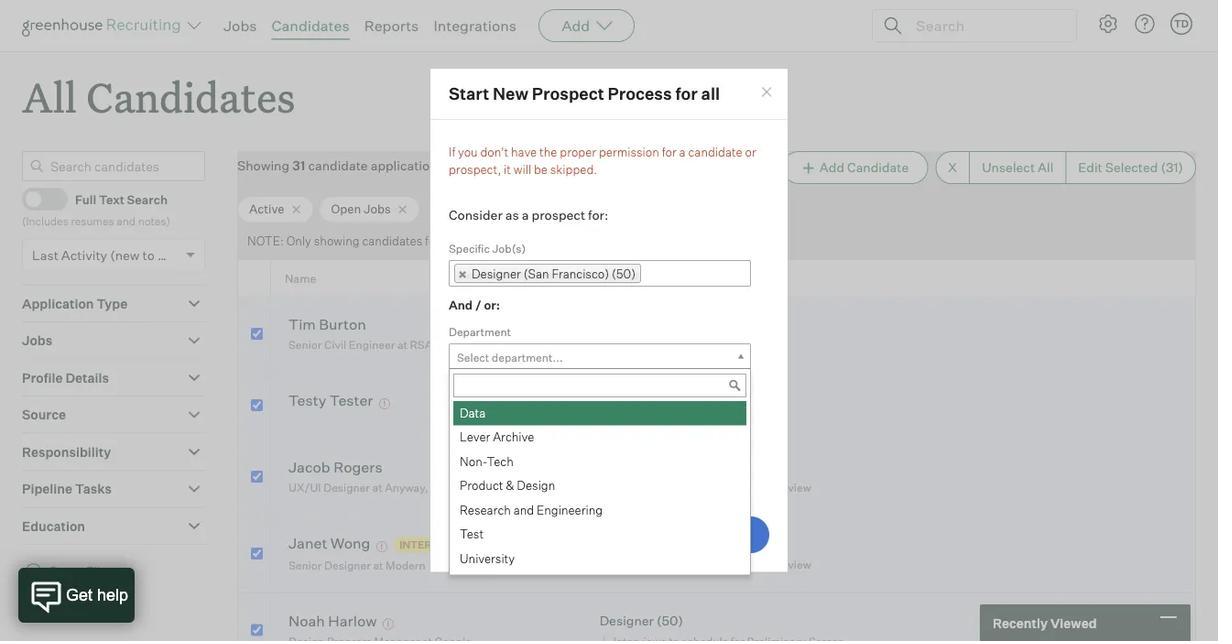 Task type: vqa. For each thing, say whether or not it's contained in the screenshot.
Save button
no



Task type: locate. For each thing, give the bounding box(es) containing it.
(new
[[110, 247, 140, 263]]

None checkbox
[[251, 328, 263, 340], [251, 471, 263, 483], [251, 548, 263, 560], [251, 328, 263, 340], [251, 471, 263, 483], [251, 548, 263, 560]]

Search text field
[[912, 12, 1060, 39]]

1 vertical spatial engineering
[[537, 502, 603, 517]]

1 collect feedback in application review link from the top
[[597, 479, 816, 497]]

1 horizontal spatial and
[[480, 484, 502, 501]]

a
[[679, 144, 686, 159], [522, 207, 529, 223]]

0 vertical spatial collect feedback in application review
[[614, 481, 812, 495]]

candidate up the report
[[689, 144, 743, 159]]

2 vertical spatial application
[[713, 558, 772, 572]]

report
[[689, 160, 731, 176]]

1 select from the top
[[457, 350, 490, 364]]

None submit
[[576, 517, 770, 553]]

engineering down get
[[537, 502, 603, 517]]

1 vertical spatial collect
[[614, 558, 649, 572]]

0 horizontal spatial all
[[22, 70, 77, 124]]

you right which
[[477, 234, 497, 248]]

1 vertical spatial in
[[701, 558, 711, 572]]

0 horizontal spatial and
[[117, 214, 136, 228]]

jobs up profile at the left
[[22, 333, 52, 349]]

all
[[701, 83, 720, 104]]

0 vertical spatial (50)
[[612, 266, 636, 281]]

senior down janet
[[289, 559, 322, 572]]

from
[[449, 484, 477, 501]]

1 vertical spatial select
[[457, 415, 490, 429]]

don't
[[480, 144, 509, 159]]

&
[[506, 478, 514, 493]]

add button
[[539, 9, 635, 42]]

select down department
[[457, 350, 490, 364]]

0 vertical spatial all
[[22, 70, 77, 124]]

candidate right 31
[[308, 158, 368, 174]]

showing
[[237, 158, 290, 174]]

select up "lever"
[[457, 415, 490, 429]]

2
[[614, 410, 620, 423]]

design
[[517, 478, 555, 493]]

you inside if you don't have the proper permission for a candidate or prospect, it will be skipped.
[[458, 144, 478, 159]]

0 vertical spatial at
[[398, 338, 408, 352]]

1 horizontal spatial to
[[664, 338, 674, 352]]

1 vertical spatial review
[[775, 558, 812, 572]]

(includes
[[22, 214, 68, 228]]

test option
[[454, 523, 747, 547]]

collect feedback in application review link for senior designer at modern
[[597, 556, 816, 573]]

product & design
[[460, 478, 555, 493]]

test (19) 2 to-dos for technical interview
[[600, 388, 775, 423]]

collect for ux/ui designer at anyway, inc.
[[614, 481, 649, 495]]

old)
[[158, 247, 181, 263]]

None text field
[[641, 262, 660, 285]]

unselect all
[[982, 160, 1054, 176]]

1 collect from the top
[[614, 481, 649, 495]]

for left debrief
[[725, 338, 739, 352]]

for:
[[588, 207, 609, 223]]

showing
[[314, 234, 360, 248]]

interview up (19)
[[614, 338, 661, 352]]

jobs left the candidates link
[[224, 16, 257, 35]]

2 horizontal spatial jobs
[[364, 202, 391, 216]]

product & design option
[[454, 474, 747, 498]]

janet
[[289, 534, 327, 553]]

modern
[[386, 559, 426, 572]]

1 vertical spatial add
[[820, 160, 845, 176]]

designer down jacob rogers link
[[324, 481, 370, 495]]

0 horizontal spatial interview
[[614, 338, 661, 352]]

application down technical
[[713, 481, 772, 495]]

0 vertical spatial collect feedback in application review link
[[597, 479, 816, 497]]

2 vertical spatial and
[[514, 502, 534, 517]]

None text field
[[454, 374, 747, 397]]

0 vertical spatial in
[[701, 481, 711, 495]]

0 vertical spatial and
[[117, 214, 136, 228]]

senior down tim on the left of the page
[[289, 338, 322, 352]]

designer down specific job(s)
[[472, 266, 521, 281]]

0 vertical spatial select
[[457, 350, 490, 364]]

designer inside start new prospect process for all dialog
[[472, 266, 521, 281]]

2 select from the top
[[457, 415, 490, 429]]

0 vertical spatial collect
[[614, 481, 649, 495]]

add up prospect
[[562, 16, 590, 35]]

collect down test option at bottom
[[614, 558, 649, 572]]

be
[[534, 162, 548, 177]]

0 horizontal spatial to
[[143, 247, 155, 263]]

None checkbox
[[251, 400, 263, 412], [251, 625, 263, 636], [251, 400, 263, 412], [251, 625, 263, 636]]

prospect
[[532, 83, 604, 104]]

at down "janet wong has been in application review for more than 5 days" image
[[373, 559, 383, 572]]

2 review from the top
[[775, 558, 812, 572]]

select for select department...
[[457, 350, 490, 364]]

for up generate
[[662, 144, 677, 159]]

1 vertical spatial (50)
[[657, 613, 683, 629]]

edit selected (31) link
[[1066, 151, 1197, 184]]

1 horizontal spatial add
[[820, 160, 845, 176]]

designer down the university option
[[600, 613, 654, 629]]

start
[[449, 83, 489, 104]]

reset filters button
[[22, 554, 132, 589]]

integrations
[[434, 16, 517, 35]]

in for ux/ui designer at anyway, inc.
[[701, 481, 711, 495]]

have left edit
[[499, 234, 525, 248]]

and
[[117, 214, 136, 228], [480, 484, 502, 501], [514, 502, 534, 517]]

consider
[[449, 207, 503, 223]]

reports
[[364, 16, 419, 35]]

0 vertical spatial engineering
[[435, 338, 498, 352]]

notes)
[[138, 214, 170, 228]]

for right dos
[[659, 410, 673, 423]]

product
[[460, 478, 503, 493]]

collect feedback in application review for ux/ui designer at anyway, inc.
[[614, 481, 812, 495]]

1 vertical spatial at
[[373, 481, 383, 495]]

1 feedback from the top
[[652, 481, 699, 495]]

application down the came
[[713, 558, 772, 572]]

1 vertical spatial application
[[713, 481, 772, 495]]

td button
[[1167, 9, 1197, 38]]

to-
[[622, 410, 638, 423]]

a right as
[[522, 207, 529, 223]]

department
[[449, 325, 511, 338]]

application
[[22, 296, 94, 312], [713, 481, 772, 495], [713, 558, 772, 572]]

(san
[[524, 266, 549, 281]]

2 in from the top
[[701, 558, 711, 572]]

francisco)
[[552, 266, 609, 281]]

1 vertical spatial feedback
[[652, 558, 699, 572]]

collect feedback in application review link up designer (50)
[[597, 556, 816, 573]]

non-
[[460, 454, 487, 468]]

1 vertical spatial to
[[664, 338, 674, 352]]

will
[[514, 162, 531, 177]]

1 vertical spatial and
[[480, 484, 502, 501]]

credit
[[599, 484, 634, 501]]

1 collect feedback in application review from the top
[[614, 481, 812, 495]]

add for add candidate
[[820, 160, 845, 176]]

0 vertical spatial review
[[775, 481, 812, 495]]

details
[[65, 370, 109, 386]]

candidate inside if you don't have the proper permission for a candidate or prospect, it will be skipped.
[[689, 144, 743, 159]]

0 horizontal spatial add
[[562, 16, 590, 35]]

add candidate link
[[783, 151, 928, 184]]

last activity (new to old) option
[[32, 247, 181, 263]]

reports link
[[364, 16, 419, 35]]

jacob rogers link
[[289, 458, 383, 479]]

1 horizontal spatial engineering
[[537, 502, 603, 517]]

candidates right jobs link
[[272, 16, 350, 35]]

1 review from the top
[[775, 481, 812, 495]]

collect feedback in application review link for ux/ui designer at anyway, inc.
[[597, 479, 816, 497]]

which
[[443, 234, 474, 248]]

2 senior from the top
[[289, 559, 322, 572]]

at left rsa
[[398, 338, 408, 352]]

0 vertical spatial senior
[[289, 338, 322, 352]]

0 vertical spatial candidates
[[272, 16, 350, 35]]

for left all
[[676, 83, 698, 104]]

new
[[493, 83, 529, 104]]

and up research
[[480, 484, 502, 501]]

candidate
[[848, 160, 909, 176]]

candidates
[[362, 234, 423, 248]]

1 horizontal spatial candidate
[[689, 144, 743, 159]]

designer (san francisco) (50)
[[472, 266, 636, 281]]

1 vertical spatial candidates
[[86, 70, 295, 124]]

greenhouse recruiting image
[[22, 15, 187, 37]]

consider as a prospect for:
[[449, 207, 609, 223]]

or
[[745, 144, 757, 159]]

0 horizontal spatial (50)
[[612, 266, 636, 281]]

to left the schedule
[[664, 338, 674, 352]]

0 horizontal spatial engineering
[[435, 338, 498, 352]]

tim
[[289, 315, 316, 334]]

1 vertical spatial a
[[522, 207, 529, 223]]

collect feedback in application review for senior designer at modern
[[614, 558, 812, 572]]

senior inside tim burton senior civil engineer at rsa engineering
[[289, 338, 322, 352]]

1 vertical spatial you
[[477, 234, 497, 248]]

1 vertical spatial collect feedback in application review link
[[597, 556, 816, 573]]

all down greenhouse recruiting image
[[22, 70, 77, 124]]

feedback for ux/ui designer at anyway, inc.
[[652, 481, 699, 495]]

2 feedback from the top
[[652, 558, 699, 572]]

add inside popup button
[[562, 16, 590, 35]]

1 vertical spatial all
[[1038, 160, 1054, 176]]

you right if
[[458, 144, 478, 159]]

to left old)
[[143, 247, 155, 263]]

have up will
[[511, 144, 537, 159]]

collect feedback in application review up designer (50)
[[614, 558, 812, 572]]

feedback up designer (50)
[[652, 558, 699, 572]]

only
[[286, 234, 311, 248]]

and down text
[[117, 214, 136, 228]]

collect feedback in application review
[[614, 481, 812, 495], [614, 558, 812, 572]]

1 vertical spatial senior
[[289, 559, 322, 572]]

senior
[[289, 338, 322, 352], [289, 559, 322, 572]]

pipeline tasks
[[22, 481, 112, 497]]

0 vertical spatial to
[[143, 247, 155, 263]]

integrations link
[[434, 16, 517, 35]]

0 vertical spatial a
[[679, 144, 686, 159]]

open jobs
[[331, 202, 391, 216]]

interview right technical
[[727, 410, 775, 423]]

engineering down "and"
[[435, 338, 498, 352]]

ux/ui
[[289, 481, 321, 495]]

1 horizontal spatial (50)
[[657, 613, 683, 629]]

job(s)
[[492, 241, 526, 255]]

2 collect feedback in application review from the top
[[614, 558, 812, 572]]

a inside if you don't have the proper permission for a candidate or prospect, it will be skipped.
[[679, 144, 686, 159]]

checkmark image
[[30, 192, 44, 205]]

at down rogers
[[373, 481, 383, 495]]

feedback left the came
[[652, 481, 699, 495]]

and inside full text search (includes resumes and notes)
[[117, 214, 136, 228]]

0 vertical spatial have
[[511, 144, 537, 159]]

all
[[22, 70, 77, 124], [1038, 160, 1054, 176]]

in for senior designer at modern
[[701, 558, 711, 572]]

collect feedback in application review link down technical
[[597, 479, 816, 497]]

0 vertical spatial jobs
[[224, 16, 257, 35]]

list box
[[450, 401, 747, 571]]

jacob
[[289, 458, 330, 477]]

x
[[949, 160, 958, 176]]

search
[[127, 192, 168, 207]]

the
[[540, 144, 557, 159]]

and down who
[[514, 502, 534, 517]]

open
[[331, 202, 361, 216]]

and inside option
[[514, 502, 534, 517]]

1 in from the top
[[701, 481, 711, 495]]

testy tester link
[[289, 391, 373, 412]]

0 vertical spatial you
[[458, 144, 478, 159]]

2 collect feedback in application review link from the top
[[597, 556, 816, 573]]

2 vertical spatial jobs
[[22, 333, 52, 349]]

add candidate
[[820, 160, 909, 176]]

non-tech
[[460, 454, 514, 468]]

generate
[[631, 160, 687, 176]]

collect feedback in application review down technical
[[614, 481, 812, 495]]

prospect,
[[449, 162, 501, 177]]

0 vertical spatial add
[[562, 16, 590, 35]]

all right unselect
[[1038, 160, 1054, 176]]

showing 31 candidate applications
[[237, 158, 444, 174]]

at inside tim burton senior civil engineer at rsa engineering
[[398, 338, 408, 352]]

1 senior from the top
[[289, 338, 322, 352]]

2 horizontal spatial and
[[514, 502, 534, 517]]

candidates down jobs link
[[86, 70, 295, 124]]

add left candidate
[[820, 160, 845, 176]]

application for senior designer at modern
[[713, 558, 772, 572]]

non-tech option
[[454, 450, 747, 474]]

engineering inside option
[[537, 502, 603, 517]]

data option
[[454, 401, 747, 425]]

jobs right open
[[364, 202, 391, 216]]

for inside test (19) 2 to-dos for technical interview
[[659, 410, 673, 423]]

anyway,
[[385, 481, 429, 495]]

a up generate report
[[679, 144, 686, 159]]

collect up research and engineering option
[[614, 481, 649, 495]]

1 vertical spatial interview
[[727, 410, 775, 423]]

1 vertical spatial have
[[499, 234, 525, 248]]

2 collect from the top
[[614, 558, 649, 572]]

application down last at the left of the page
[[22, 296, 94, 312]]

1 horizontal spatial a
[[679, 144, 686, 159]]

1 vertical spatial collect feedback in application review
[[614, 558, 812, 572]]

0 vertical spatial feedback
[[652, 481, 699, 495]]

1 horizontal spatial interview
[[727, 410, 775, 423]]



Task type: describe. For each thing, give the bounding box(es) containing it.
2 vertical spatial at
[[373, 559, 383, 572]]

lever archive
[[460, 430, 534, 444]]

jacob rogers ux/ui designer at anyway, inc.
[[289, 458, 450, 495]]

0 horizontal spatial jobs
[[22, 333, 52, 349]]

and / or:
[[449, 297, 500, 312]]

close image
[[760, 85, 774, 100]]

select for select office...
[[457, 415, 490, 429]]

and inside indicate where these candidates/prospects came from and who should get credit
[[480, 484, 502, 501]]

candidate reports are now available! apply filters and select "view in app" element
[[608, 151, 776, 184]]

profile details
[[22, 370, 109, 386]]

and
[[449, 297, 473, 312]]

recently
[[993, 615, 1048, 631]]

proper
[[560, 144, 597, 159]]

janet wong has been in application review for more than 5 days image
[[374, 542, 390, 553]]

filters
[[86, 564, 123, 580]]

testy tester has been in technical interview for more than 14 days image
[[377, 399, 393, 410]]

jobs link
[[224, 16, 257, 35]]

source
[[22, 407, 66, 423]]

reset filters
[[49, 564, 123, 580]]

31
[[292, 158, 305, 174]]

schedule
[[676, 338, 723, 352]]

select office... link
[[449, 408, 751, 435]]

full
[[75, 192, 96, 207]]

tasks
[[75, 481, 112, 497]]

tim burton link
[[289, 315, 366, 336]]

list box containing data
[[450, 401, 747, 571]]

engineering inside tim burton senior civil engineer at rsa engineering
[[435, 338, 498, 352]]

start new prospect process for all dialog
[[430, 68, 789, 641]]

noah harlow
[[289, 612, 377, 630]]

1 horizontal spatial all
[[1038, 160, 1054, 176]]

last
[[32, 247, 58, 263]]

0 horizontal spatial candidate
[[308, 158, 368, 174]]

research and engineering
[[460, 502, 603, 517]]

indicate
[[449, 467, 497, 483]]

generate report
[[631, 160, 731, 176]]

internal
[[400, 539, 453, 551]]

activity
[[61, 247, 107, 263]]

or:
[[484, 297, 500, 312]]

where
[[500, 467, 537, 483]]

dos
[[638, 410, 657, 423]]

edit
[[528, 234, 549, 248]]

at inside 'jacob rogers ux/ui designer at anyway, inc.'
[[373, 481, 383, 495]]

edit
[[1079, 160, 1103, 176]]

recently viewed
[[993, 615, 1097, 631]]

none submit inside start new prospect process for all dialog
[[576, 517, 770, 553]]

for left which
[[425, 234, 440, 248]]

Search candidates field
[[22, 151, 205, 182]]

have inside if you don't have the proper permission for a candidate or prospect, it will be skipped.
[[511, 144, 537, 159]]

interview inside test (19) 2 to-dos for technical interview
[[727, 410, 775, 423]]

prospect
[[532, 207, 586, 223]]

unselect
[[982, 160, 1035, 176]]

edit selected (31)
[[1079, 160, 1184, 176]]

tim burton senior civil engineer at rsa engineering
[[289, 315, 498, 352]]

tester
[[330, 391, 373, 410]]

testy
[[289, 391, 326, 410]]

designer inside 'jacob rogers ux/ui designer at anyway, inc.'
[[324, 481, 370, 495]]

noah harlow link
[[289, 612, 377, 633]]

application type
[[22, 296, 128, 312]]

(50) inside start new prospect process for all dialog
[[612, 266, 636, 281]]

office...
[[492, 415, 530, 429]]

configure image
[[1098, 13, 1120, 35]]

inc.
[[431, 481, 450, 495]]

engineer
[[349, 338, 395, 352]]

note: only showing candidates for which you have edit permissions.
[[247, 234, 621, 248]]

td
[[1174, 17, 1189, 30]]

name
[[285, 271, 316, 286]]

0 vertical spatial interview
[[614, 338, 661, 352]]

janet wong
[[289, 534, 370, 553]]

harlow
[[328, 612, 377, 630]]

as
[[506, 207, 519, 223]]

selected
[[1106, 160, 1158, 176]]

collect for senior designer at modern
[[614, 558, 649, 572]]

research and engineering option
[[454, 498, 747, 523]]

came
[[711, 467, 744, 483]]

rsa
[[410, 338, 433, 352]]

0 vertical spatial application
[[22, 296, 94, 312]]

lever archive option
[[454, 425, 747, 450]]

resumes
[[71, 214, 114, 228]]

responsibility
[[22, 444, 111, 460]]

for inside if you don't have the proper permission for a candidate or prospect, it will be skipped.
[[662, 144, 677, 159]]

civil
[[324, 338, 347, 352]]

select office...
[[457, 415, 530, 429]]

get
[[576, 484, 596, 501]]

interview to schedule for debrief link
[[597, 336, 784, 354]]

office
[[449, 389, 479, 403]]

senior designer at modern
[[289, 559, 426, 572]]

generate report button
[[608, 151, 776, 184]]

1 horizontal spatial jobs
[[224, 16, 257, 35]]

/
[[475, 297, 482, 312]]

data
[[460, 405, 486, 420]]

designer down wong
[[324, 559, 371, 572]]

lever
[[460, 430, 490, 444]]

note:
[[247, 234, 284, 248]]

wong
[[331, 534, 370, 553]]

active
[[249, 202, 284, 216]]

burton
[[319, 315, 366, 334]]

feedback for senior designer at modern
[[652, 558, 699, 572]]

review for ux/ui designer at anyway, inc.
[[775, 481, 812, 495]]

application for ux/ui designer at anyway, inc.
[[713, 481, 772, 495]]

specific
[[449, 241, 490, 255]]

0 horizontal spatial a
[[522, 207, 529, 223]]

specific job(s)
[[449, 241, 526, 255]]

last activity (new to old)
[[32, 247, 181, 263]]

if you don't have the proper permission for a candidate or prospect, it will be skipped.
[[449, 144, 757, 177]]

a follow-up was set for sep 22, 2023 for noah harlow image
[[380, 619, 397, 630]]

td button
[[1171, 13, 1193, 35]]

add for add
[[562, 16, 590, 35]]

review for senior designer at modern
[[775, 558, 812, 572]]

none text field inside start new prospect process for all dialog
[[641, 262, 660, 285]]

candidates/prospects
[[576, 467, 709, 483]]

all candidates
[[22, 70, 295, 124]]

university option
[[454, 547, 747, 571]]

skipped.
[[550, 162, 597, 177]]

research
[[460, 502, 511, 517]]

should
[[533, 484, 573, 501]]

select department...
[[457, 350, 563, 364]]

x link
[[936, 151, 969, 184]]

1 vertical spatial jobs
[[364, 202, 391, 216]]

start new prospect process for all
[[449, 83, 720, 104]]

(31)
[[1161, 160, 1184, 176]]



